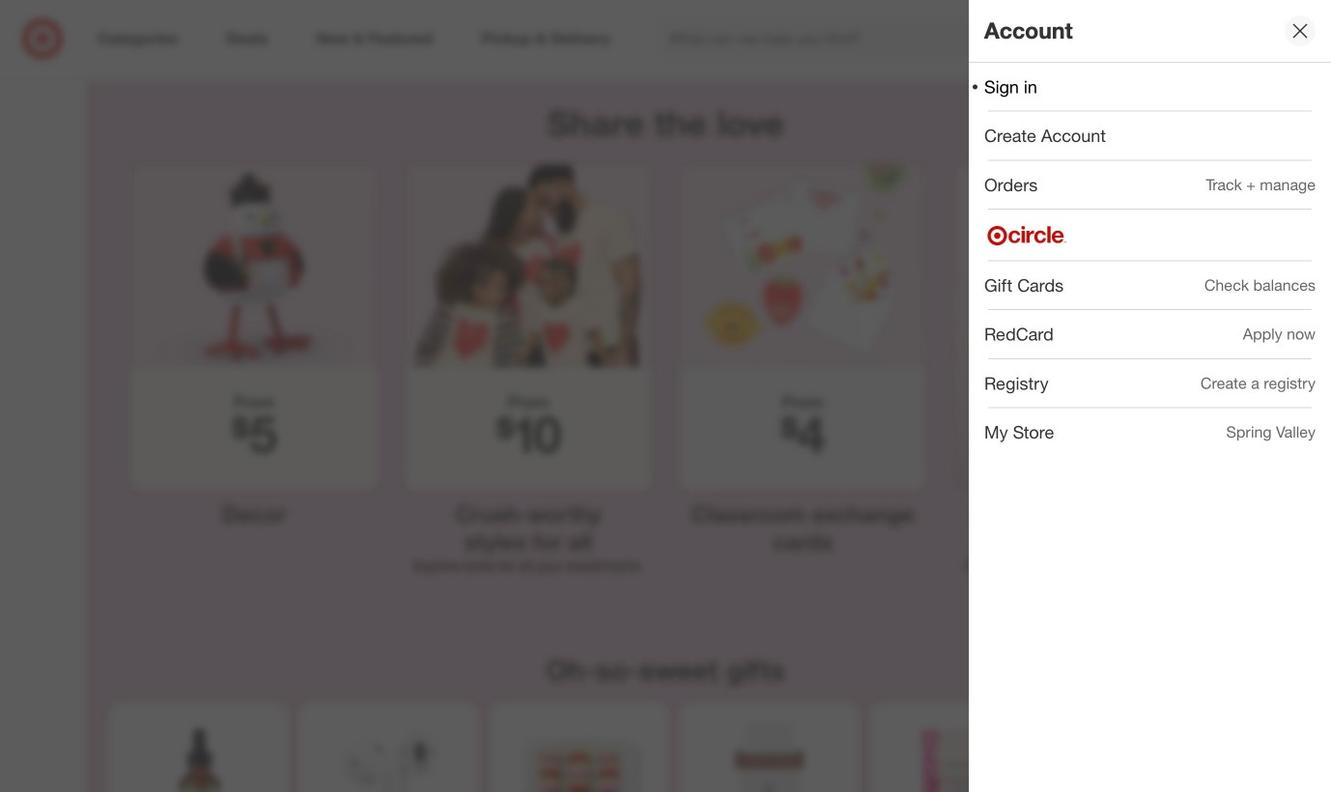Task type: vqa. For each thing, say whether or not it's contained in the screenshot.
first purchased from the right
no



Task type: describe. For each thing, give the bounding box(es) containing it.
carousel region
[[86, 638, 1246, 792]]



Task type: locate. For each thing, give the bounding box(es) containing it.
love image
[[86, 0, 1246, 67]]

dialog
[[969, 0, 1332, 792]]

What can we help you find? suggestions appear below search field
[[658, 17, 1087, 60]]



